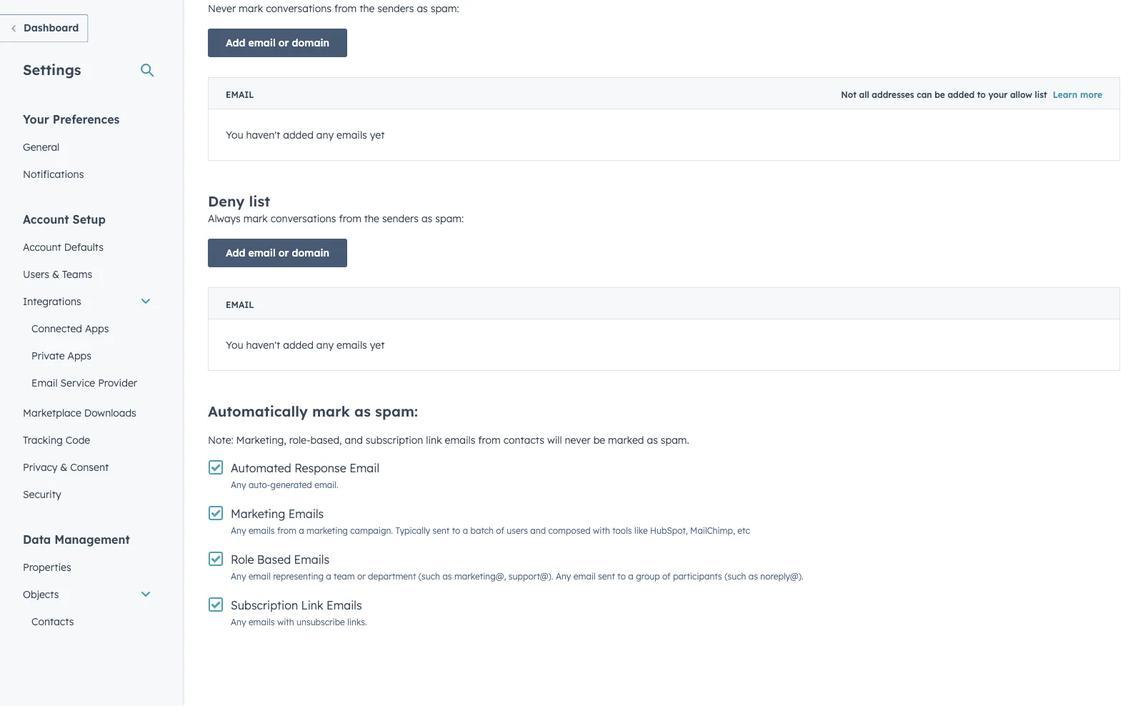 Task type: vqa. For each thing, say whether or not it's contained in the screenshot.
Close image
no



Task type: describe. For each thing, give the bounding box(es) containing it.
any email representing a team or department (such as marketing@, support@). any email sent to a group of participants (such as noreply@).
[[231, 571, 804, 582]]

a left team
[[326, 571, 331, 582]]

any for automated response email
[[231, 480, 246, 490]]

users
[[23, 268, 49, 280]]

2 add from the top
[[226, 247, 245, 259]]

contacts
[[504, 434, 545, 446]]

general link
[[14, 133, 160, 160]]

marked
[[608, 434, 644, 446]]

account defaults
[[23, 240, 104, 253]]

1 vertical spatial be
[[594, 434, 605, 446]]

1 vertical spatial to
[[452, 525, 461, 536]]

a left the batch
[[463, 525, 468, 536]]

2 add email or domain button from the top
[[208, 239, 347, 267]]

2 you haven't added any emails yet from the top
[[226, 339, 385, 351]]

allow
[[1010, 89, 1033, 100]]

can
[[917, 89, 932, 100]]

account setup
[[23, 212, 106, 226]]

teams
[[62, 268, 92, 280]]

2 you from the top
[[226, 339, 243, 351]]

composed
[[549, 525, 591, 536]]

a left group
[[628, 571, 634, 582]]

defaults
[[64, 240, 104, 253]]

1 vertical spatial or
[[279, 247, 289, 259]]

0 vertical spatial conversations
[[266, 2, 332, 15]]

data management element
[[14, 531, 160, 706]]

& for users
[[52, 268, 59, 280]]

data management
[[23, 532, 130, 546]]

privacy
[[23, 461, 57, 473]]

marketplace downloads link
[[14, 399, 160, 426]]

based,
[[311, 434, 342, 446]]

service
[[60, 376, 95, 389]]

emails for based
[[294, 552, 330, 567]]

provider
[[98, 376, 137, 389]]

account defaults link
[[14, 233, 160, 261]]

etc
[[738, 525, 750, 536]]

2 vertical spatial added
[[283, 339, 314, 351]]

users
[[507, 525, 528, 536]]

never mark conversations from the senders as spam:
[[208, 2, 459, 15]]

account setup element
[[14, 211, 160, 508]]

contacts link
[[14, 608, 160, 635]]

marketplace downloads
[[23, 406, 136, 419]]

not all addresses can be added to your allow list learn more
[[841, 89, 1103, 100]]

integrations button
[[14, 288, 160, 315]]

connected apps link
[[14, 315, 160, 342]]

0 vertical spatial spam:
[[431, 2, 459, 15]]

learn more button
[[1053, 89, 1103, 100]]

any emails from a marketing campaign. typically sent to a batch of users and composed with tools like hubspot, mailchimp, etc
[[231, 525, 750, 536]]

link
[[426, 434, 442, 446]]

0 vertical spatial to
[[978, 89, 986, 100]]

typically
[[396, 525, 430, 536]]

from inside deny list always mark conversations from the senders as spam:
[[339, 212, 362, 225]]

subscription
[[366, 434, 423, 446]]

notifications
[[23, 168, 84, 180]]

1 vertical spatial sent
[[598, 571, 615, 582]]

0 vertical spatial of
[[496, 525, 505, 536]]

more
[[1081, 89, 1103, 100]]

note: marketing, role-based, and subscription link emails from contacts will never be marked as spam.
[[208, 434, 690, 446]]

0 horizontal spatial sent
[[433, 525, 450, 536]]

1 vertical spatial added
[[283, 128, 314, 141]]

links.
[[347, 617, 367, 627]]

0 vertical spatial emails
[[289, 507, 324, 521]]

setup
[[73, 212, 106, 226]]

email service provider link
[[14, 369, 160, 396]]

users & teams link
[[14, 261, 160, 288]]

1 yet from the top
[[370, 128, 385, 141]]

users & teams
[[23, 268, 92, 280]]

any emails with unsubscribe links.
[[231, 617, 367, 627]]

your preferences element
[[14, 111, 160, 188]]

contacts
[[31, 615, 74, 627]]

data
[[23, 532, 51, 546]]

1 vertical spatial of
[[662, 571, 671, 582]]

1 horizontal spatial be
[[935, 89, 945, 100]]

email.
[[315, 480, 339, 490]]

notifications link
[[14, 160, 160, 188]]

mark inside deny list always mark conversations from the senders as spam:
[[243, 212, 268, 225]]

marketing@,
[[454, 571, 506, 582]]

integrations
[[23, 295, 81, 307]]

note:
[[208, 434, 233, 446]]

deny list always mark conversations from the senders as spam:
[[208, 192, 464, 225]]

1 haven't from the top
[[246, 128, 280, 141]]

automatically
[[208, 402, 308, 420]]

unsubscribe
[[297, 617, 345, 627]]

0 horizontal spatial and
[[345, 434, 363, 446]]

tracking code link
[[14, 426, 160, 453]]

1 add email or domain from the top
[[226, 36, 329, 49]]

0 horizontal spatial with
[[277, 617, 294, 627]]

participants
[[673, 571, 722, 582]]

connected apps
[[31, 322, 109, 334]]

2 domain from the top
[[292, 247, 329, 259]]

never
[[208, 2, 236, 15]]

your preferences
[[23, 112, 120, 126]]

subscription link emails
[[231, 598, 362, 612]]

support@).
[[509, 571, 554, 582]]

conversations inside deny list always mark conversations from the senders as spam:
[[271, 212, 336, 225]]

auto-
[[249, 480, 271, 490]]

your
[[23, 112, 49, 126]]

automated response email
[[231, 461, 379, 475]]

subscription
[[231, 598, 298, 612]]

private
[[31, 349, 65, 362]]

generated
[[271, 480, 312, 490]]

security
[[23, 488, 61, 500]]

will
[[547, 434, 562, 446]]

privacy & consent link
[[14, 453, 160, 481]]

spam.
[[661, 434, 690, 446]]

tracking code
[[23, 433, 90, 446]]

role
[[231, 552, 254, 567]]

1 add from the top
[[226, 36, 245, 49]]

spam: inside deny list always mark conversations from the senders as spam:
[[435, 212, 464, 225]]



Task type: locate. For each thing, give the bounding box(es) containing it.
email inside email service provider link
[[31, 376, 58, 389]]

properties link
[[14, 554, 160, 581]]

to left your
[[978, 89, 986, 100]]

be
[[935, 89, 945, 100], [594, 434, 605, 446]]

1 vertical spatial account
[[23, 240, 61, 253]]

as
[[417, 2, 428, 15], [422, 212, 433, 225], [355, 402, 371, 420], [647, 434, 658, 446], [443, 571, 452, 582], [749, 571, 758, 582]]

1 horizontal spatial (such
[[725, 571, 746, 582]]

automated
[[231, 461, 291, 475]]

or down never mark conversations from the senders as spam:
[[279, 36, 289, 49]]

0 vertical spatial yet
[[370, 128, 385, 141]]

the
[[360, 2, 375, 15], [364, 212, 379, 225]]

2 vertical spatial spam:
[[375, 402, 418, 420]]

0 horizontal spatial of
[[496, 525, 505, 536]]

and right "users"
[[531, 525, 546, 536]]

mark for automatically
[[312, 402, 350, 420]]

any
[[231, 480, 246, 490], [231, 525, 246, 536], [231, 571, 246, 582], [556, 571, 571, 582], [231, 617, 246, 627]]

sent right the typically
[[433, 525, 450, 536]]

spam:
[[431, 2, 459, 15], [435, 212, 464, 225], [375, 402, 418, 420]]

0 vertical spatial or
[[279, 36, 289, 49]]

role based emails
[[231, 552, 330, 567]]

or
[[279, 36, 289, 49], [279, 247, 289, 259], [357, 571, 366, 582]]

you up automatically
[[226, 339, 243, 351]]

2 any from the top
[[316, 339, 334, 351]]

marketplace
[[23, 406, 81, 419]]

1 you from the top
[[226, 128, 243, 141]]

list right 'deny'
[[249, 192, 270, 210]]

0 vertical spatial account
[[23, 212, 69, 226]]

1 horizontal spatial and
[[531, 525, 546, 536]]

to left group
[[618, 571, 626, 582]]

(such right department
[[419, 571, 440, 582]]

any left auto-
[[231, 480, 246, 490]]

email
[[248, 36, 276, 49], [248, 247, 276, 259], [249, 571, 271, 582], [574, 571, 596, 582]]

account for account defaults
[[23, 240, 61, 253]]

senders inside deny list always mark conversations from the senders as spam:
[[382, 212, 419, 225]]

any
[[316, 128, 334, 141], [316, 339, 334, 351]]

0 vertical spatial senders
[[378, 2, 414, 15]]

1 horizontal spatial of
[[662, 571, 671, 582]]

0 vertical spatial with
[[593, 525, 610, 536]]

0 horizontal spatial list
[[249, 192, 270, 210]]

add email or domain button
[[208, 29, 347, 57], [208, 239, 347, 267]]

link
[[301, 598, 323, 612]]

marketing emails
[[231, 507, 324, 521]]

& for privacy
[[60, 461, 67, 473]]

not
[[841, 89, 857, 100]]

noreply@).
[[761, 571, 804, 582]]

preferences
[[53, 112, 120, 126]]

2 vertical spatial or
[[357, 571, 366, 582]]

add email or domain down always
[[226, 247, 329, 259]]

0 horizontal spatial &
[[52, 268, 59, 280]]

& right users at the left of the page
[[52, 268, 59, 280]]

1 (such from the left
[[419, 571, 440, 582]]

account
[[23, 212, 69, 226], [23, 240, 61, 253]]

team
[[334, 571, 355, 582]]

add
[[226, 36, 245, 49], [226, 247, 245, 259]]

any down subscription
[[231, 617, 246, 627]]

1 horizontal spatial list
[[1035, 89, 1048, 100]]

marketing,
[[236, 434, 286, 446]]

emails up links.
[[327, 598, 362, 612]]

add down always
[[226, 247, 245, 259]]

domain down never mark conversations from the senders as spam:
[[292, 36, 329, 49]]

sent left group
[[598, 571, 615, 582]]

emails up marketing
[[289, 507, 324, 521]]

with
[[593, 525, 610, 536], [277, 617, 294, 627]]

hubspot,
[[650, 525, 688, 536]]

1 vertical spatial add
[[226, 247, 245, 259]]

2 add email or domain from the top
[[226, 247, 329, 259]]

batch
[[471, 525, 494, 536]]

email
[[226, 89, 254, 100], [226, 299, 254, 310], [31, 376, 58, 389], [350, 461, 379, 475]]

0 horizontal spatial be
[[594, 434, 605, 446]]

1 vertical spatial senders
[[382, 212, 419, 225]]

apps down integrations button
[[85, 322, 109, 334]]

response
[[295, 461, 346, 475]]

2 vertical spatial emails
[[327, 598, 362, 612]]

a left marketing
[[299, 525, 304, 536]]

code
[[66, 433, 90, 446]]

1 vertical spatial &
[[60, 461, 67, 473]]

with down subscription link emails
[[277, 617, 294, 627]]

1 vertical spatial the
[[364, 212, 379, 225]]

mark for never
[[239, 2, 263, 15]]

2 yet from the top
[[370, 339, 385, 351]]

general
[[23, 140, 59, 153]]

automatically mark as spam:
[[208, 402, 418, 420]]

& right the privacy
[[60, 461, 67, 473]]

objects
[[23, 588, 59, 600]]

2 (such from the left
[[725, 571, 746, 582]]

any for role based emails
[[231, 571, 246, 582]]

add email or domain button down never
[[208, 29, 347, 57]]

mailchimp,
[[690, 525, 735, 536]]

(such
[[419, 571, 440, 582], [725, 571, 746, 582]]

1 vertical spatial you
[[226, 339, 243, 351]]

0 vertical spatial &
[[52, 268, 59, 280]]

emails up 'representing'
[[294, 552, 330, 567]]

account for account setup
[[23, 212, 69, 226]]

learn
[[1053, 89, 1078, 100]]

1 vertical spatial any
[[316, 339, 334, 351]]

any down marketing
[[231, 525, 246, 536]]

1 you haven't added any emails yet from the top
[[226, 128, 385, 141]]

role-
[[289, 434, 311, 446]]

list inside deny list always mark conversations from the senders as spam:
[[249, 192, 270, 210]]

your
[[989, 89, 1008, 100]]

be right can
[[935, 89, 945, 100]]

downloads
[[84, 406, 136, 419]]

1 vertical spatial conversations
[[271, 212, 336, 225]]

private apps link
[[14, 342, 160, 369]]

always
[[208, 212, 241, 225]]

0 vertical spatial add email or domain
[[226, 36, 329, 49]]

0 vertical spatial sent
[[433, 525, 450, 536]]

0 vertical spatial domain
[[292, 36, 329, 49]]

of right group
[[662, 571, 671, 582]]

2 account from the top
[[23, 240, 61, 253]]

emails for link
[[327, 598, 362, 612]]

0 vertical spatial haven't
[[246, 128, 280, 141]]

privacy & consent
[[23, 461, 109, 473]]

mark
[[239, 2, 263, 15], [243, 212, 268, 225], [312, 402, 350, 420]]

to left the batch
[[452, 525, 461, 536]]

with left tools
[[593, 525, 610, 536]]

1 horizontal spatial to
[[618, 571, 626, 582]]

marketing
[[231, 507, 285, 521]]

campaign.
[[350, 525, 393, 536]]

security link
[[14, 481, 160, 508]]

or right team
[[357, 571, 366, 582]]

1 vertical spatial and
[[531, 525, 546, 536]]

0 horizontal spatial to
[[452, 525, 461, 536]]

0 vertical spatial and
[[345, 434, 363, 446]]

1 vertical spatial you haven't added any emails yet
[[226, 339, 385, 351]]

marketing
[[307, 525, 348, 536]]

add down never
[[226, 36, 245, 49]]

properties
[[23, 561, 71, 573]]

1 vertical spatial yet
[[370, 339, 385, 351]]

0 vertical spatial any
[[316, 128, 334, 141]]

1 any from the top
[[316, 128, 334, 141]]

1 horizontal spatial with
[[593, 525, 610, 536]]

2 vertical spatial mark
[[312, 402, 350, 420]]

apps for private apps
[[68, 349, 91, 362]]

0 vertical spatial added
[[948, 89, 975, 100]]

1 vertical spatial apps
[[68, 349, 91, 362]]

1 vertical spatial with
[[277, 617, 294, 627]]

haven't
[[246, 128, 280, 141], [246, 339, 280, 351]]

department
[[368, 571, 416, 582]]

you haven't added any emails yet
[[226, 128, 385, 141], [226, 339, 385, 351]]

representing
[[273, 571, 324, 582]]

senders
[[378, 2, 414, 15], [382, 212, 419, 225]]

0 horizontal spatial (such
[[419, 571, 440, 582]]

objects button
[[14, 581, 160, 608]]

add email or domain button down always
[[208, 239, 347, 267]]

0 vertical spatial you
[[226, 128, 243, 141]]

1 vertical spatial haven't
[[246, 339, 280, 351]]

account up account defaults
[[23, 212, 69, 226]]

1 vertical spatial add email or domain
[[226, 247, 329, 259]]

group
[[636, 571, 660, 582]]

1 horizontal spatial &
[[60, 461, 67, 473]]

domain down deny list always mark conversations from the senders as spam:
[[292, 247, 329, 259]]

email service provider
[[31, 376, 137, 389]]

and
[[345, 434, 363, 446], [531, 525, 546, 536]]

add email or domain down never
[[226, 36, 329, 49]]

emails
[[289, 507, 324, 521], [294, 552, 330, 567], [327, 598, 362, 612]]

1 add email or domain button from the top
[[208, 29, 347, 57]]

apps up service at the bottom left of page
[[68, 349, 91, 362]]

any for subscription link emails
[[231, 617, 246, 627]]

0 vertical spatial be
[[935, 89, 945, 100]]

connected
[[31, 322, 82, 334]]

addresses
[[872, 89, 915, 100]]

based
[[257, 552, 291, 567]]

any for first "add email or domain" button from the bottom of the page
[[316, 339, 334, 351]]

0 vertical spatial add email or domain button
[[208, 29, 347, 57]]

any right support@).
[[556, 571, 571, 582]]

2 vertical spatial to
[[618, 571, 626, 582]]

settings
[[23, 60, 81, 78]]

deny
[[208, 192, 245, 210]]

0 vertical spatial mark
[[239, 2, 263, 15]]

0 vertical spatial apps
[[85, 322, 109, 334]]

tools
[[613, 525, 632, 536]]

be right never
[[594, 434, 605, 446]]

any for 1st "add email or domain" button from the top
[[316, 128, 334, 141]]

any down role
[[231, 571, 246, 582]]

1 vertical spatial spam:
[[435, 212, 464, 225]]

1 horizontal spatial sent
[[598, 571, 615, 582]]

1 vertical spatial mark
[[243, 212, 268, 225]]

0 vertical spatial the
[[360, 2, 375, 15]]

0 vertical spatial list
[[1035, 89, 1048, 100]]

1 vertical spatial add email or domain button
[[208, 239, 347, 267]]

1 vertical spatial domain
[[292, 247, 329, 259]]

as inside deny list always mark conversations from the senders as spam:
[[422, 212, 433, 225]]

0 vertical spatial you haven't added any emails yet
[[226, 128, 385, 141]]

mark up based, in the bottom left of the page
[[312, 402, 350, 420]]

2 haven't from the top
[[246, 339, 280, 351]]

any for marketing emails
[[231, 525, 246, 536]]

tracking
[[23, 433, 63, 446]]

0 vertical spatial add
[[226, 36, 245, 49]]

mark right never
[[239, 2, 263, 15]]

sent
[[433, 525, 450, 536], [598, 571, 615, 582]]

never
[[565, 434, 591, 446]]

or down deny list always mark conversations from the senders as spam:
[[279, 247, 289, 259]]

added
[[948, 89, 975, 100], [283, 128, 314, 141], [283, 339, 314, 351]]

of left "users"
[[496, 525, 505, 536]]

1 account from the top
[[23, 212, 69, 226]]

domain
[[292, 36, 329, 49], [292, 247, 329, 259]]

account up users at the left of the page
[[23, 240, 61, 253]]

1 vertical spatial list
[[249, 192, 270, 210]]

(such right participants
[[725, 571, 746, 582]]

2 horizontal spatial to
[[978, 89, 986, 100]]

and right based, in the bottom left of the page
[[345, 434, 363, 446]]

list right allow
[[1035, 89, 1048, 100]]

1 vertical spatial emails
[[294, 552, 330, 567]]

apps for connected apps
[[85, 322, 109, 334]]

emails
[[337, 128, 367, 141], [337, 339, 367, 351], [445, 434, 476, 446], [249, 525, 275, 536], [249, 617, 275, 627]]

you up 'deny'
[[226, 128, 243, 141]]

consent
[[70, 461, 109, 473]]

1 domain from the top
[[292, 36, 329, 49]]

the inside deny list always mark conversations from the senders as spam:
[[364, 212, 379, 225]]

mark right always
[[243, 212, 268, 225]]



